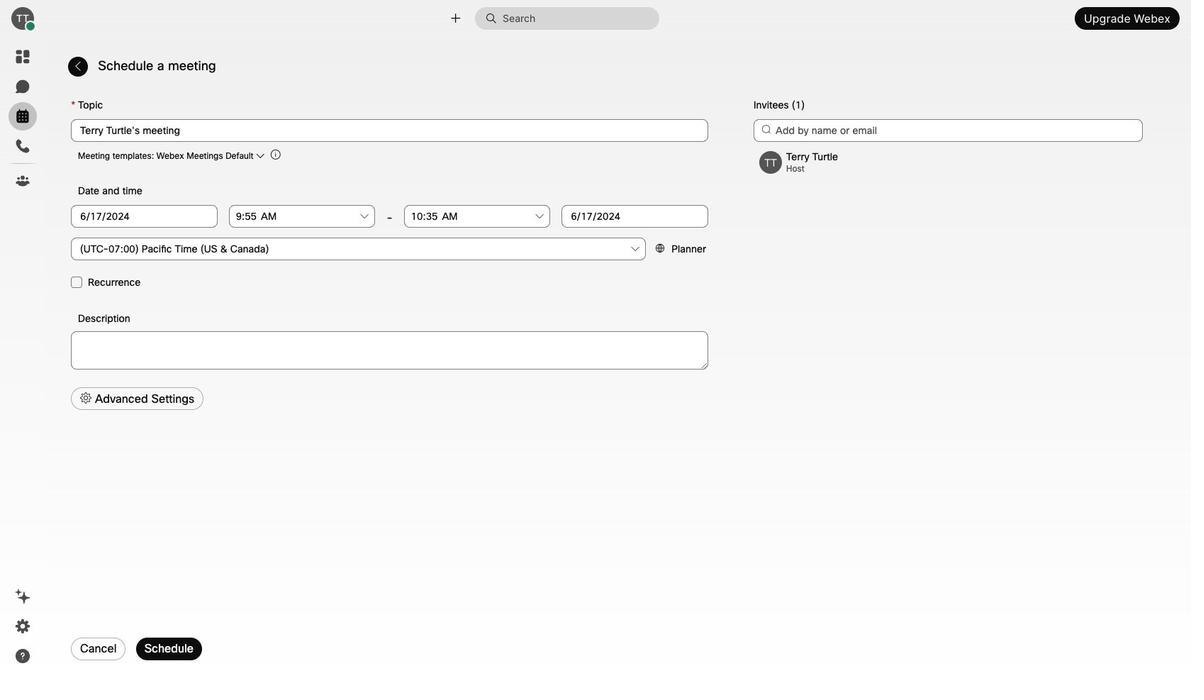 Task type: locate. For each thing, give the bounding box(es) containing it.
help image
[[14, 648, 31, 665]]

teams, has no new notifications image
[[14, 172, 31, 189]]

navigation
[[0, 37, 45, 683]]

dashboard image
[[14, 48, 31, 65]]

webex tab list
[[9, 43, 37, 195]]

wrapper image
[[26, 21, 36, 31]]

calls image
[[14, 138, 31, 155]]

messaging, has no new notifications image
[[14, 78, 31, 95]]

connect people image
[[449, 12, 463, 25]]

meetings image
[[14, 108, 31, 125]]



Task type: describe. For each thing, give the bounding box(es) containing it.
wrapper image
[[486, 13, 503, 24]]

what's new image
[[14, 588, 31, 605]]

settings image
[[14, 618, 31, 635]]



Task type: vqa. For each thing, say whether or not it's contained in the screenshot.
'Messaging, has no new notifications' "icon" on the top of the page
yes



